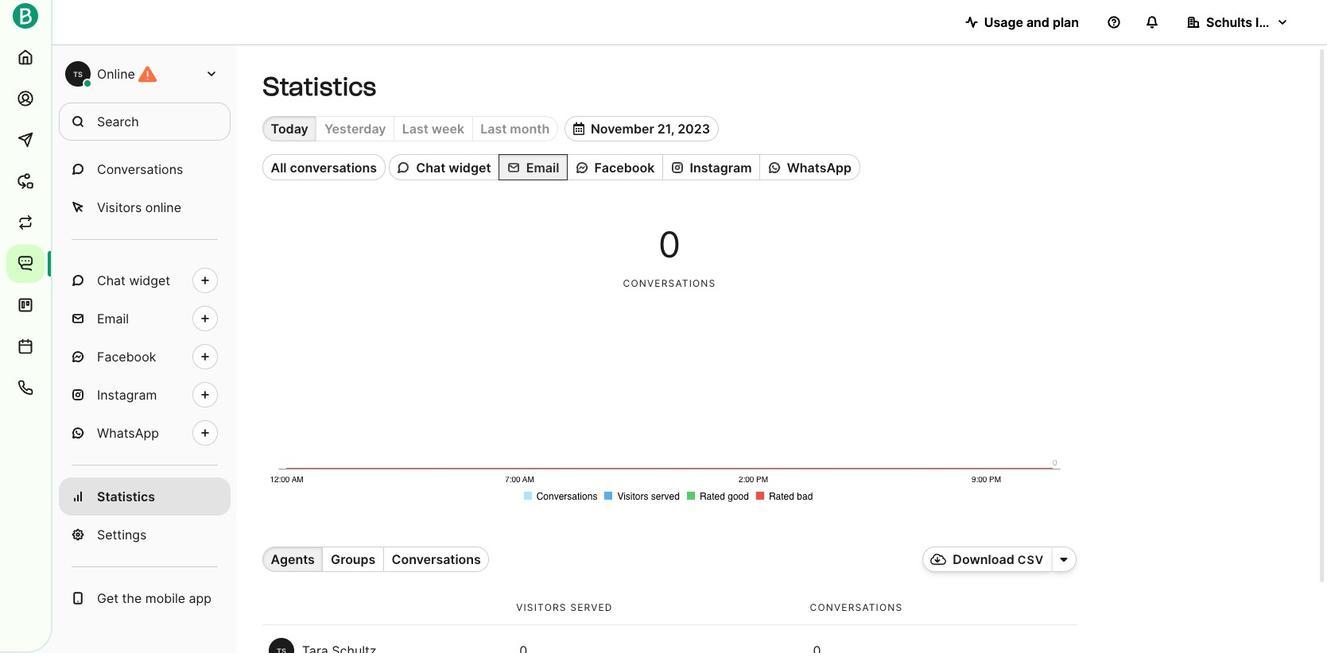 Task type: vqa. For each thing, say whether or not it's contained in the screenshot.
Mobile
yes



Task type: locate. For each thing, give the bounding box(es) containing it.
2023
[[678, 121, 710, 137]]

0 horizontal spatial instagram
[[97, 387, 157, 403]]

statistics up today at top left
[[262, 72, 376, 102]]

0 horizontal spatial widget
[[129, 273, 170, 289]]

chat inside button
[[416, 160, 446, 175]]

email left facebook 'button'
[[526, 160, 559, 175]]

0
[[659, 223, 681, 266]]

2 vertical spatial conversations
[[810, 602, 903, 614]]

1 horizontal spatial whatsapp
[[787, 160, 852, 175]]

get
[[97, 591, 119, 607]]

agents button
[[262, 547, 323, 573]]

1 horizontal spatial email
[[526, 160, 559, 175]]

widget
[[449, 160, 491, 175], [129, 273, 170, 289]]

download csv
[[953, 552, 1045, 568]]

statistics
[[262, 72, 376, 102], [97, 489, 155, 505]]

1 vertical spatial instagram
[[97, 387, 157, 403]]

0 horizontal spatial statistics
[[97, 489, 155, 505]]

0 vertical spatial whatsapp
[[787, 160, 852, 175]]

0 vertical spatial conversations
[[97, 161, 183, 177]]

1 vertical spatial conversations
[[623, 278, 716, 290]]

widget up email link
[[129, 273, 170, 289]]

visitors
[[97, 200, 142, 216], [516, 602, 567, 614]]

1 vertical spatial conversations
[[392, 552, 481, 568]]

0 vertical spatial visitors
[[97, 200, 142, 216]]

1 vertical spatial facebook
[[97, 349, 156, 365]]

chat widget
[[416, 160, 491, 175], [97, 273, 170, 289]]

1 vertical spatial email
[[97, 311, 129, 327]]

visitors left "served"
[[516, 602, 567, 614]]

facebook
[[595, 160, 655, 175], [97, 349, 156, 365]]

0 vertical spatial instagram
[[690, 160, 752, 175]]

0 vertical spatial conversations
[[290, 160, 377, 175]]

chat widget up email link
[[97, 273, 170, 289]]

online
[[145, 200, 181, 216]]

visitors left online
[[97, 200, 142, 216]]

whatsapp button
[[760, 155, 860, 180]]

served
[[571, 602, 613, 614]]

0 horizontal spatial chat
[[97, 273, 126, 289]]

1 horizontal spatial visitors
[[516, 602, 567, 614]]

chat
[[416, 160, 446, 175], [97, 273, 126, 289]]

ts
[[73, 70, 83, 78]]

instagram down facebook link
[[97, 387, 157, 403]]

1 horizontal spatial chat
[[416, 160, 446, 175]]

facebook button
[[567, 155, 663, 180]]

conversations
[[290, 160, 377, 175], [623, 278, 716, 290]]

usage and plan
[[984, 14, 1079, 30]]

statistics inside statistics link
[[97, 489, 155, 505]]

chat widget left email button
[[416, 160, 491, 175]]

download
[[953, 552, 1015, 568]]

1 vertical spatial visitors
[[516, 602, 567, 614]]

1 horizontal spatial chat widget
[[416, 160, 491, 175]]

schults inc
[[1207, 14, 1275, 30]]

facebook inside 'button'
[[595, 160, 655, 175]]

usage and plan button
[[953, 6, 1092, 38]]

whatsapp
[[787, 160, 852, 175], [97, 426, 159, 441]]

1 horizontal spatial widget
[[449, 160, 491, 175]]

1 horizontal spatial facebook
[[595, 160, 655, 175]]

all
[[271, 160, 287, 175]]

get the mobile app
[[97, 591, 212, 607]]

1 horizontal spatial conversations
[[392, 552, 481, 568]]

conversations right all
[[290, 160, 377, 175]]

0 vertical spatial chat widget
[[416, 160, 491, 175]]

email link
[[59, 300, 231, 338]]

0 horizontal spatial facebook
[[97, 349, 156, 365]]

0 horizontal spatial visitors
[[97, 200, 142, 216]]

conversations inside all conversations button
[[290, 160, 377, 175]]

whatsapp link
[[59, 414, 231, 453]]

settings
[[97, 527, 147, 543]]

0 vertical spatial facebook
[[595, 160, 655, 175]]

0 horizontal spatial chat widget
[[97, 273, 170, 289]]

facebook down november
[[595, 160, 655, 175]]

all conversations
[[271, 160, 377, 175]]

visitors for visitors served
[[516, 602, 567, 614]]

facebook link
[[59, 338, 231, 376]]

search
[[97, 114, 139, 130]]

all conversations button
[[262, 155, 386, 180]]

1 horizontal spatial instagram
[[690, 160, 752, 175]]

email button
[[499, 155, 567, 180]]

email inside button
[[526, 160, 559, 175]]

1 vertical spatial statistics
[[97, 489, 155, 505]]

plan
[[1053, 14, 1079, 30]]

0 horizontal spatial conversations
[[290, 160, 377, 175]]

0 vertical spatial statistics
[[262, 72, 376, 102]]

2 horizontal spatial conversations
[[810, 602, 903, 614]]

widget left email button
[[449, 160, 491, 175]]

statistics up settings
[[97, 489, 155, 505]]

conversations
[[97, 161, 183, 177], [392, 552, 481, 568], [810, 602, 903, 614]]

visitors online
[[97, 200, 181, 216]]

agents
[[271, 552, 315, 568]]

online
[[97, 66, 135, 82]]

instagram down 2023
[[690, 160, 752, 175]]

0 vertical spatial chat
[[416, 160, 446, 175]]

0 horizontal spatial whatsapp
[[97, 426, 159, 441]]

email
[[526, 160, 559, 175], [97, 311, 129, 327]]

mobile
[[145, 591, 185, 607]]

instagram
[[690, 160, 752, 175], [97, 387, 157, 403]]

0 vertical spatial email
[[526, 160, 559, 175]]

conversations button
[[383, 547, 490, 573]]

0 vertical spatial widget
[[449, 160, 491, 175]]

november 21, 2023
[[591, 121, 710, 137]]

get the mobile app link
[[59, 580, 231, 618]]

0 horizontal spatial email
[[97, 311, 129, 327]]

facebook down email link
[[97, 349, 156, 365]]

conversations down 0
[[623, 278, 716, 290]]

email down chat widget link
[[97, 311, 129, 327]]

1 vertical spatial widget
[[129, 273, 170, 289]]

groups
[[331, 552, 376, 568]]



Task type: describe. For each thing, give the bounding box(es) containing it.
instagram inside instagram button
[[690, 160, 752, 175]]

chat widget button
[[389, 155, 499, 180]]

csv
[[1018, 554, 1045, 567]]

instagram button
[[663, 155, 760, 180]]

and
[[1027, 14, 1050, 30]]

chat widget inside button
[[416, 160, 491, 175]]

visitors served
[[516, 602, 613, 614]]

today
[[271, 121, 308, 137]]

1 horizontal spatial statistics
[[262, 72, 376, 102]]

schults inc button
[[1175, 6, 1302, 38]]

whatsapp inside button
[[787, 160, 852, 175]]

inc
[[1256, 14, 1275, 30]]

instagram inside instagram link
[[97, 387, 157, 403]]

solo image
[[1061, 554, 1069, 566]]

chat widget link
[[59, 262, 231, 300]]

1 vertical spatial whatsapp
[[97, 426, 159, 441]]

statistics link
[[59, 478, 231, 516]]

21,
[[658, 121, 675, 137]]

settings link
[[59, 516, 231, 554]]

november 21, 2023 button
[[565, 116, 719, 142]]

search link
[[59, 103, 231, 141]]

the
[[122, 591, 142, 607]]

usage
[[984, 14, 1024, 30]]

visitors online link
[[59, 189, 231, 227]]

0 horizontal spatial conversations
[[97, 161, 183, 177]]

app
[[189, 591, 212, 607]]

schults
[[1207, 14, 1253, 30]]

instagram link
[[59, 376, 231, 414]]

1 horizontal spatial conversations
[[623, 278, 716, 290]]

1 vertical spatial chat
[[97, 273, 126, 289]]

today button
[[262, 116, 316, 142]]

november
[[591, 121, 655, 137]]

visitors for visitors online
[[97, 200, 142, 216]]

conversations link
[[59, 150, 231, 189]]

conversations inside 'button'
[[392, 552, 481, 568]]

groups button
[[323, 547, 383, 573]]

1 vertical spatial chat widget
[[97, 273, 170, 289]]

widget inside button
[[449, 160, 491, 175]]



